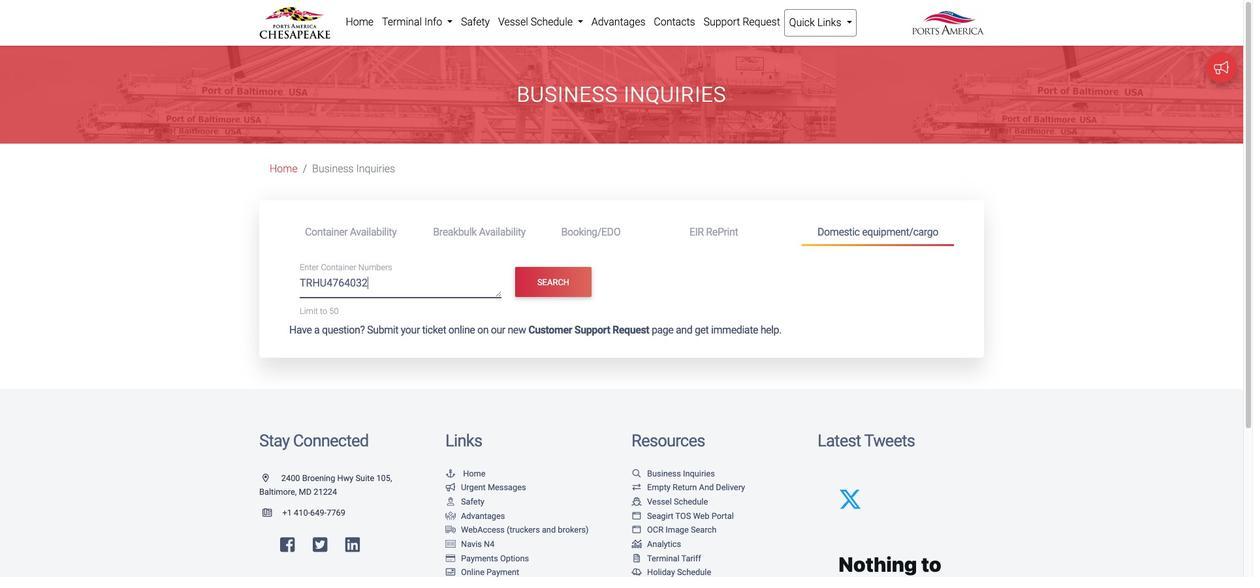 Task type: vqa. For each thing, say whether or not it's contained in the screenshot.
Tweets at the bottom
yes



Task type: locate. For each thing, give the bounding box(es) containing it.
request
[[743, 16, 780, 28], [612, 324, 649, 336]]

2 vertical spatial business inquiries
[[647, 469, 715, 479]]

ocr image search link
[[631, 525, 716, 535]]

availability
[[350, 226, 397, 238], [479, 226, 526, 238]]

business inquiries link
[[631, 469, 715, 479]]

get
[[695, 324, 709, 336]]

terminal down "analytics"
[[647, 553, 679, 563]]

a
[[314, 324, 320, 336]]

availability up numbers
[[350, 226, 397, 238]]

0 vertical spatial safety
[[461, 16, 490, 28]]

links right quick
[[817, 16, 841, 29]]

webaccess (truckers and brokers) link
[[445, 525, 589, 535]]

domestic equipment/cargo
[[817, 226, 938, 238]]

search down web
[[691, 525, 716, 535]]

vessel schedule
[[498, 16, 575, 28], [647, 497, 708, 507]]

domestic
[[817, 226, 860, 238]]

tariff
[[681, 553, 701, 563]]

hand receiving image
[[445, 512, 456, 521]]

support
[[704, 16, 740, 28], [574, 324, 610, 336]]

numbers
[[358, 263, 392, 273]]

user hard hat image
[[445, 498, 456, 507]]

2 horizontal spatial home link
[[445, 469, 486, 479]]

request left page
[[612, 324, 649, 336]]

1 vertical spatial and
[[542, 525, 556, 535]]

0 vertical spatial support
[[704, 16, 740, 28]]

Enter Container Numbers text field
[[300, 276, 501, 298]]

seagirt
[[647, 511, 674, 521]]

0 vertical spatial links
[[817, 16, 841, 29]]

7769
[[327, 508, 345, 518]]

1 horizontal spatial schedule
[[674, 497, 708, 507]]

+1 410-649-7769
[[282, 508, 345, 518]]

md
[[299, 487, 312, 497]]

0 horizontal spatial business
[[312, 163, 354, 175]]

truck container image
[[445, 526, 456, 535]]

and left 'get'
[[676, 324, 692, 336]]

our
[[491, 324, 505, 336]]

breakbulk
[[433, 226, 477, 238]]

1 vertical spatial terminal
[[647, 553, 679, 563]]

0 vertical spatial vessel
[[498, 16, 528, 28]]

0 vertical spatial vessel schedule link
[[494, 9, 587, 35]]

0 vertical spatial vessel schedule
[[498, 16, 575, 28]]

container
[[305, 226, 348, 238], [321, 263, 356, 273]]

search image
[[631, 470, 642, 478]]

1 horizontal spatial vessel schedule
[[647, 497, 708, 507]]

terminal tariff link
[[631, 553, 701, 563]]

terminal for terminal tariff
[[647, 553, 679, 563]]

1 horizontal spatial business
[[517, 82, 618, 107]]

container up enter
[[305, 226, 348, 238]]

search up customer
[[537, 277, 569, 287]]

safety down urgent
[[461, 497, 484, 507]]

inquiries
[[624, 82, 726, 107], [356, 163, 395, 175], [683, 469, 715, 479]]

1 vertical spatial advantages
[[461, 511, 505, 521]]

tweets
[[864, 431, 915, 451]]

availability right breakbulk
[[479, 226, 526, 238]]

1 vertical spatial container
[[321, 263, 356, 273]]

1 vertical spatial safety link
[[445, 497, 484, 507]]

1 vertical spatial vessel
[[647, 497, 672, 507]]

0 horizontal spatial schedule
[[531, 16, 573, 28]]

1 vertical spatial vessel schedule link
[[631, 497, 708, 507]]

links up anchor icon on the left bottom of the page
[[445, 431, 482, 451]]

(truckers
[[507, 525, 540, 535]]

1 horizontal spatial vessel
[[647, 497, 672, 507]]

terminal for terminal info
[[382, 16, 422, 28]]

container storage image
[[445, 541, 456, 549]]

stay
[[259, 431, 289, 451]]

search
[[537, 277, 569, 287], [691, 525, 716, 535]]

1 horizontal spatial advantages
[[591, 16, 645, 28]]

links
[[817, 16, 841, 29], [445, 431, 482, 451]]

2400
[[281, 473, 300, 483]]

105,
[[376, 473, 392, 483]]

n4
[[484, 539, 495, 549]]

home link
[[342, 9, 378, 35], [270, 163, 298, 175], [445, 469, 486, 479]]

0 vertical spatial home link
[[342, 9, 378, 35]]

terminal left the info
[[382, 16, 422, 28]]

latest
[[818, 431, 861, 451]]

0 vertical spatial request
[[743, 16, 780, 28]]

terminal
[[382, 16, 422, 28], [647, 553, 679, 563]]

0 vertical spatial advantages
[[591, 16, 645, 28]]

home link for terminal info link
[[342, 9, 378, 35]]

1 vertical spatial home
[[270, 163, 298, 175]]

and
[[699, 483, 714, 493]]

0 horizontal spatial home link
[[270, 163, 298, 175]]

have a question? submit your ticket online on our new customer support request page and get immediate help.
[[289, 324, 782, 336]]

0 horizontal spatial search
[[537, 277, 569, 287]]

safety link right the info
[[457, 9, 494, 35]]

2 vertical spatial home
[[463, 469, 486, 479]]

1 vertical spatial search
[[691, 525, 716, 535]]

advantages left contacts
[[591, 16, 645, 28]]

brokers)
[[558, 525, 589, 535]]

0 vertical spatial container
[[305, 226, 348, 238]]

return
[[673, 483, 697, 493]]

2 horizontal spatial business
[[647, 469, 681, 479]]

1 vertical spatial request
[[612, 324, 649, 336]]

payments options link
[[445, 553, 529, 563]]

0 horizontal spatial links
[[445, 431, 482, 451]]

0 vertical spatial search
[[537, 277, 569, 287]]

1 horizontal spatial request
[[743, 16, 780, 28]]

1 horizontal spatial home link
[[342, 9, 378, 35]]

safety link down urgent
[[445, 497, 484, 507]]

linkedin image
[[345, 537, 360, 553]]

safety right the info
[[461, 16, 490, 28]]

map marker alt image
[[262, 475, 279, 483]]

broening
[[302, 473, 335, 483]]

advantages link left contacts
[[587, 9, 650, 35]]

safety link
[[457, 9, 494, 35], [445, 497, 484, 507]]

request left quick
[[743, 16, 780, 28]]

customer
[[528, 324, 572, 336]]

baltimore,
[[259, 487, 297, 497]]

1 horizontal spatial links
[[817, 16, 841, 29]]

eir
[[689, 226, 704, 238]]

credit card image
[[445, 555, 456, 563]]

1 vertical spatial links
[[445, 431, 482, 451]]

0 horizontal spatial vessel schedule link
[[494, 9, 587, 35]]

vessel schedule inside vessel schedule link
[[498, 16, 575, 28]]

vessel schedule link
[[494, 9, 587, 35], [631, 497, 708, 507]]

file invoice image
[[631, 555, 642, 563]]

container right enter
[[321, 263, 356, 273]]

ocr image search
[[647, 525, 716, 535]]

credit card front image
[[445, 569, 456, 577]]

help.
[[760, 324, 782, 336]]

1 horizontal spatial home
[[346, 16, 374, 28]]

booking/edo
[[561, 226, 620, 238]]

payments options
[[461, 553, 529, 563]]

advantages link up webaccess
[[445, 511, 505, 521]]

anchor image
[[445, 470, 456, 478]]

0 horizontal spatial home
[[270, 163, 298, 175]]

webaccess
[[461, 525, 505, 535]]

breakbulk availability
[[433, 226, 526, 238]]

1 availability from the left
[[350, 226, 397, 238]]

1 horizontal spatial availability
[[479, 226, 526, 238]]

1 vertical spatial advantages link
[[445, 511, 505, 521]]

advantages up webaccess
[[461, 511, 505, 521]]

tos
[[675, 511, 691, 521]]

+1
[[282, 508, 292, 518]]

0 horizontal spatial terminal
[[382, 16, 422, 28]]

ticket
[[422, 324, 446, 336]]

2 vertical spatial home link
[[445, 469, 486, 479]]

1 vertical spatial business
[[312, 163, 354, 175]]

0 horizontal spatial advantages
[[461, 511, 505, 521]]

0 horizontal spatial vessel schedule
[[498, 16, 575, 28]]

2 availability from the left
[[479, 226, 526, 238]]

0 vertical spatial inquiries
[[624, 82, 726, 107]]

bells image
[[631, 569, 642, 577]]

terminal info link
[[378, 9, 457, 35]]

0 vertical spatial terminal
[[382, 16, 422, 28]]

connected
[[293, 431, 369, 451]]

0 vertical spatial safety link
[[457, 9, 494, 35]]

urgent messages link
[[445, 483, 526, 493]]

0 horizontal spatial availability
[[350, 226, 397, 238]]

2400 broening hwy suite 105, baltimore, md 21224 link
[[259, 473, 392, 497]]

0 horizontal spatial and
[[542, 525, 556, 535]]

1 vertical spatial support
[[574, 324, 610, 336]]

webaccess (truckers and brokers)
[[461, 525, 589, 535]]

search button
[[515, 267, 592, 297]]

1 vertical spatial inquiries
[[356, 163, 395, 175]]

1 horizontal spatial support
[[704, 16, 740, 28]]

1 horizontal spatial advantages link
[[587, 9, 650, 35]]

availability for breakbulk availability
[[479, 226, 526, 238]]

analytics link
[[631, 539, 681, 549]]

0 horizontal spatial support
[[574, 324, 610, 336]]

advantages
[[591, 16, 645, 28], [461, 511, 505, 521]]

0 horizontal spatial vessel
[[498, 16, 528, 28]]

0 vertical spatial and
[[676, 324, 692, 336]]

1 vertical spatial safety
[[461, 497, 484, 507]]

navis n4 link
[[445, 539, 495, 549]]

2 safety from the top
[[461, 497, 484, 507]]

seagirt tos web portal
[[647, 511, 734, 521]]

page
[[652, 324, 673, 336]]

safety
[[461, 16, 490, 28], [461, 497, 484, 507]]

1 horizontal spatial terminal
[[647, 553, 679, 563]]

support right contacts
[[704, 16, 740, 28]]

1 horizontal spatial and
[[676, 324, 692, 336]]

limit to 50
[[300, 306, 339, 316]]

support right customer
[[574, 324, 610, 336]]

and left brokers)
[[542, 525, 556, 535]]



Task type: describe. For each thing, give the bounding box(es) containing it.
1 vertical spatial business inquiries
[[312, 163, 395, 175]]

eir reprint link
[[674, 220, 802, 244]]

home link for urgent messages link
[[445, 469, 486, 479]]

immediate
[[711, 324, 758, 336]]

0 vertical spatial home
[[346, 16, 374, 28]]

booking/edo link
[[546, 220, 674, 244]]

messages
[[488, 483, 526, 493]]

container availability
[[305, 226, 397, 238]]

0 vertical spatial advantages link
[[587, 9, 650, 35]]

+1 410-649-7769 link
[[259, 508, 345, 518]]

0 vertical spatial business inquiries
[[517, 82, 726, 107]]

options
[[500, 553, 529, 563]]

empty return and delivery
[[647, 483, 745, 493]]

1 horizontal spatial vessel schedule link
[[631, 497, 708, 507]]

container availability link
[[289, 220, 417, 244]]

enter
[[300, 263, 319, 273]]

empty return and delivery link
[[631, 483, 745, 493]]

navis n4
[[461, 539, 495, 549]]

navis
[[461, 539, 482, 549]]

limit
[[300, 306, 318, 316]]

ocr
[[647, 525, 663, 535]]

reprint
[[706, 226, 738, 238]]

enter container numbers
[[300, 263, 392, 273]]

customer support request link
[[528, 324, 649, 336]]

delivery
[[716, 483, 745, 493]]

info
[[424, 16, 442, 28]]

online
[[448, 324, 475, 336]]

phone office image
[[262, 509, 282, 518]]

facebook square image
[[280, 537, 295, 553]]

terminal info
[[382, 16, 445, 28]]

649-
[[310, 508, 327, 518]]

2 horizontal spatial home
[[463, 469, 486, 479]]

contacts
[[654, 16, 695, 28]]

quick links link
[[784, 9, 857, 37]]

search inside button
[[537, 277, 569, 287]]

1 horizontal spatial search
[[691, 525, 716, 535]]

support request
[[704, 16, 780, 28]]

contacts link
[[650, 9, 699, 35]]

stay connected
[[259, 431, 369, 451]]

0 horizontal spatial advantages link
[[445, 511, 505, 521]]

seagirt tos web portal link
[[631, 511, 734, 521]]

have
[[289, 324, 312, 336]]

resources
[[631, 431, 705, 451]]

exchange image
[[631, 484, 642, 493]]

safety link for the leftmost advantages link
[[445, 497, 484, 507]]

latest tweets
[[818, 431, 915, 451]]

on
[[477, 324, 489, 336]]

breakbulk availability link
[[417, 220, 546, 244]]

web
[[693, 511, 709, 521]]

submit
[[367, 324, 398, 336]]

twitter square image
[[313, 537, 327, 553]]

domestic equipment/cargo link
[[802, 220, 954, 246]]

1 vertical spatial home link
[[270, 163, 298, 175]]

image
[[665, 525, 689, 535]]

question?
[[322, 324, 365, 336]]

browser image
[[631, 526, 642, 535]]

payments
[[461, 553, 498, 563]]

analytics image
[[631, 541, 642, 549]]

hwy
[[337, 473, 353, 483]]

bullhorn image
[[445, 484, 456, 493]]

your
[[401, 324, 420, 336]]

2400 broening hwy suite 105, baltimore, md 21224
[[259, 473, 392, 497]]

quick links
[[789, 16, 844, 29]]

1 vertical spatial schedule
[[674, 497, 708, 507]]

0 horizontal spatial request
[[612, 324, 649, 336]]

0 vertical spatial schedule
[[531, 16, 573, 28]]

equipment/cargo
[[862, 226, 938, 238]]

empty
[[647, 483, 671, 493]]

suite
[[356, 473, 374, 483]]

terminal tariff
[[647, 553, 701, 563]]

urgent
[[461, 483, 486, 493]]

browser image
[[631, 512, 642, 521]]

new
[[508, 324, 526, 336]]

safety link for left vessel schedule link
[[457, 9, 494, 35]]

analytics
[[647, 539, 681, 549]]

50
[[329, 306, 339, 316]]

quick
[[789, 16, 815, 29]]

ship image
[[631, 498, 642, 507]]

1 safety from the top
[[461, 16, 490, 28]]

410-
[[294, 508, 310, 518]]

portal
[[712, 511, 734, 521]]

2 vertical spatial inquiries
[[683, 469, 715, 479]]

1 vertical spatial vessel schedule
[[647, 497, 708, 507]]

to
[[320, 306, 327, 316]]

availability for container availability
[[350, 226, 397, 238]]

eir reprint
[[689, 226, 738, 238]]

21224
[[314, 487, 337, 497]]

2 vertical spatial business
[[647, 469, 681, 479]]

0 vertical spatial business
[[517, 82, 618, 107]]



